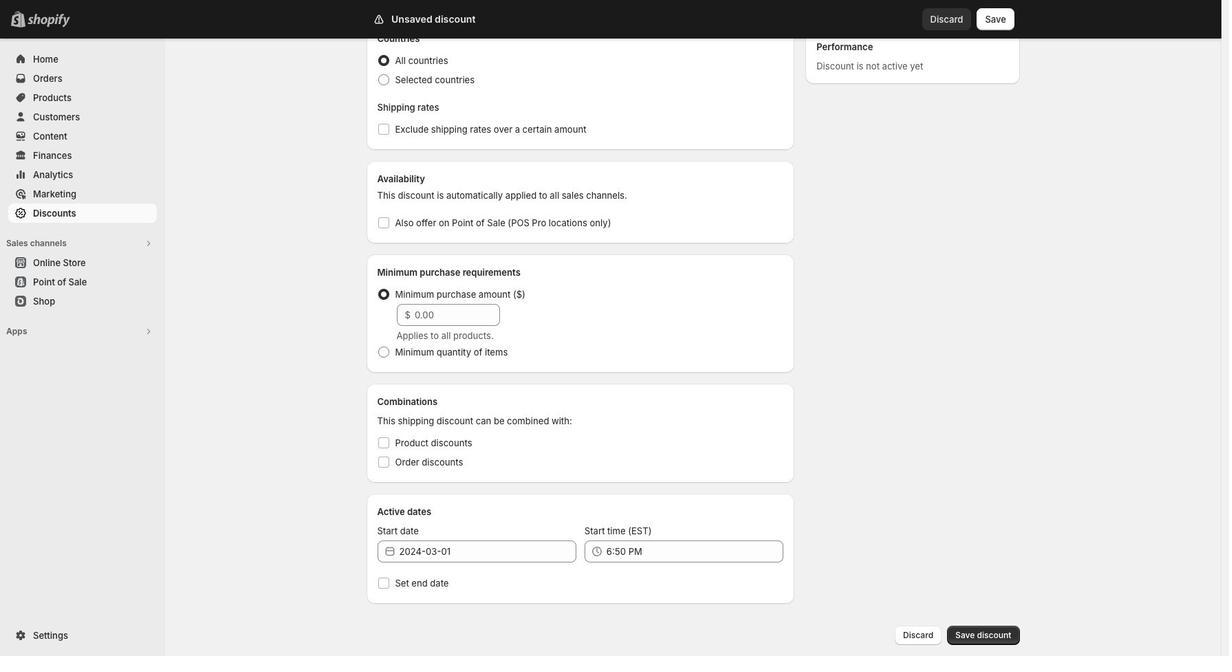 Task type: vqa. For each thing, say whether or not it's contained in the screenshot.
Search products text field
no



Task type: locate. For each thing, give the bounding box(es) containing it.
Enter time text field
[[607, 541, 784, 563]]

YYYY-MM-DD text field
[[399, 541, 576, 563]]

0.00 text field
[[415, 304, 500, 326]]



Task type: describe. For each thing, give the bounding box(es) containing it.
shopify image
[[28, 14, 70, 28]]



